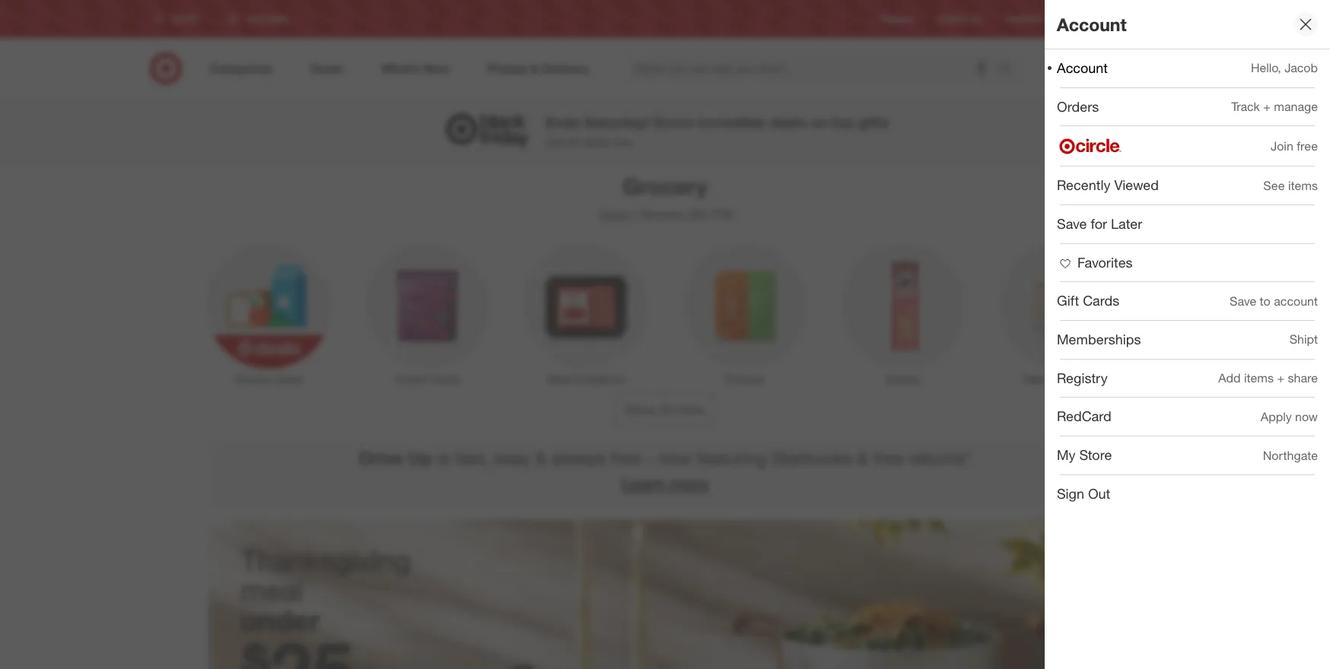 Task type: describe. For each thing, give the bounding box(es) containing it.
show 23 more button
[[616, 393, 714, 427]]

1 horizontal spatial target
[[1067, 13, 1092, 25]]

snacks link
[[830, 240, 976, 387]]

items for registry
[[1244, 371, 1274, 386]]

memberships
[[1057, 331, 1141, 348]]

0 vertical spatial registry
[[881, 13, 914, 25]]

to
[[1260, 294, 1271, 309]]

grocery deals
[[235, 373, 303, 386]]

save for later link
[[1045, 205, 1330, 243]]

apply now
[[1261, 409, 1318, 425]]

search
[[992, 62, 1029, 77]]

favorites link
[[1045, 244, 1330, 282]]

shipt
[[1290, 332, 1318, 347]]

starbucks
[[772, 447, 852, 469]]

orders
[[1057, 98, 1099, 115]]

grocery for grocery target / grocery (20,773)
[[623, 173, 708, 200]]

my
[[1057, 447, 1076, 464]]

save for later
[[1057, 215, 1143, 232]]

hi,
[[1073, 62, 1086, 75]]

add
[[1218, 371, 1241, 386]]

cards
[[1083, 293, 1120, 309]]

favorites
[[1078, 254, 1133, 271]]

now.
[[613, 136, 634, 149]]

jacob for hello, jacob
[[1285, 60, 1318, 76]]

save for save for later
[[1057, 215, 1087, 232]]

join free
[[1271, 138, 1318, 154]]

bakery & bread
[[1024, 373, 1099, 386]]

my store
[[1057, 447, 1112, 464]]

grocery target / grocery (20,773)
[[598, 173, 733, 222]]

drive up is fast, easy & always free - now featuring starbucks & free returns* learn more
[[359, 447, 971, 494]]

ends
[[546, 114, 580, 131]]

recently viewed
[[1057, 177, 1159, 193]]

see items
[[1264, 178, 1318, 193]]

gift cards
[[1057, 293, 1120, 309]]

meat
[[547, 373, 571, 386]]

top
[[832, 114, 854, 131]]

drive
[[359, 447, 403, 469]]

track
[[1232, 99, 1260, 114]]

foods
[[430, 373, 460, 386]]

on
[[810, 114, 828, 131]]

more inside button
[[677, 402, 705, 417]]

recently
[[1057, 177, 1111, 193]]

hello,
[[1251, 60, 1281, 76]]

frozen foods link
[[354, 240, 500, 387]]

gift
[[1057, 293, 1079, 309]]

featuring
[[696, 447, 767, 469]]

meat & seafood
[[547, 373, 624, 386]]

& right starbucks
[[857, 447, 868, 469]]

more inside drive up is fast, easy & always free - now featuring starbucks & free returns* learn more
[[670, 474, 709, 494]]

sign
[[1057, 485, 1084, 502]]

free inside account dialog
[[1297, 138, 1318, 154]]

always
[[552, 447, 605, 469]]

seafood
[[584, 373, 624, 386]]

saturday!
[[584, 114, 650, 131]]

up
[[408, 447, 432, 469]]

ad
[[971, 13, 982, 25]]

sign out link
[[1045, 476, 1330, 513]]

ends saturday! score incredible deals on top gifts get the deals now.
[[546, 114, 889, 149]]

search button
[[992, 52, 1029, 88]]

score
[[654, 114, 694, 131]]

fast,
[[455, 447, 489, 469]]

snacks
[[885, 373, 920, 386]]

(20,773)
[[689, 207, 733, 222]]

share
[[1288, 371, 1318, 386]]

is
[[437, 447, 450, 469]]

add items + share
[[1218, 371, 1318, 386]]

later
[[1111, 215, 1143, 232]]

bakery
[[1024, 373, 1058, 386]]

returns*
[[909, 447, 971, 469]]

store
[[1080, 447, 1112, 464]]

target circle link
[[1067, 12, 1118, 26]]



Task type: locate. For each thing, give the bounding box(es) containing it.
0 vertical spatial more
[[677, 402, 705, 417]]

weekly
[[939, 13, 968, 25]]

1 vertical spatial now
[[658, 447, 691, 469]]

0 horizontal spatial +
[[1263, 99, 1271, 114]]

23
[[660, 402, 673, 417]]

account up hi, jacob
[[1057, 13, 1127, 35]]

0 horizontal spatial deals
[[584, 136, 610, 149]]

hello, jacob
[[1251, 60, 1318, 76]]

jacob right hello,
[[1285, 60, 1318, 76]]

grocery
[[623, 173, 708, 200], [641, 207, 685, 222], [235, 373, 273, 386]]

1 vertical spatial items
[[1244, 371, 1274, 386]]

circle
[[1094, 13, 1118, 25]]

save left for
[[1057, 215, 1087, 232]]

jacob for hi, jacob
[[1089, 62, 1118, 75]]

& left the bread
[[1060, 373, 1067, 386]]

1 horizontal spatial free
[[873, 447, 904, 469]]

target circle
[[1067, 13, 1118, 25]]

2 vertical spatial grocery
[[235, 373, 273, 386]]

redcard
[[1006, 13, 1043, 25], [1057, 408, 1112, 425]]

1 horizontal spatial +
[[1277, 371, 1285, 386]]

0 vertical spatial +
[[1263, 99, 1271, 114]]

0 vertical spatial items
[[1288, 178, 1318, 193]]

save for save to account
[[1230, 294, 1257, 309]]

0 vertical spatial account
[[1057, 13, 1127, 35]]

see
[[1264, 178, 1285, 193]]

& right easy
[[535, 447, 547, 469]]

registry
[[881, 13, 914, 25], [1057, 370, 1108, 386]]

0 horizontal spatial save
[[1057, 215, 1087, 232]]

produce link
[[671, 240, 818, 387]]

0 vertical spatial deals
[[770, 114, 806, 131]]

registry down the memberships on the right of the page
[[1057, 370, 1108, 386]]

track + manage
[[1232, 99, 1318, 114]]

1 vertical spatial target
[[598, 207, 631, 222]]

1 horizontal spatial registry
[[1057, 370, 1108, 386]]

frozen foods
[[395, 373, 460, 386]]

0 vertical spatial grocery
[[623, 173, 708, 200]]

target link
[[598, 207, 631, 222]]

learn
[[621, 474, 665, 494]]

target left the / at the left of the page
[[598, 207, 631, 222]]

northgate
[[1263, 448, 1318, 463]]

save left to
[[1230, 294, 1257, 309]]

deals
[[276, 373, 303, 386]]

grocery up the / at the left of the page
[[623, 173, 708, 200]]

0 horizontal spatial now
[[658, 447, 691, 469]]

0 vertical spatial save
[[1057, 215, 1087, 232]]

1 vertical spatial account
[[1057, 59, 1108, 76]]

1 horizontal spatial now
[[1295, 409, 1318, 425]]

show 23 more
[[626, 402, 705, 417]]

items for recently viewed
[[1288, 178, 1318, 193]]

jacob inside account dialog
[[1285, 60, 1318, 76]]

deals left the on
[[770, 114, 806, 131]]

manage
[[1274, 99, 1318, 114]]

deals right 'the'
[[584, 136, 610, 149]]

grocery left deals
[[235, 373, 273, 386]]

target inside grocery target / grocery (20,773)
[[598, 207, 631, 222]]

hi, jacob
[[1073, 62, 1118, 75]]

apply
[[1261, 409, 1292, 425]]

1 horizontal spatial jacob
[[1285, 60, 1318, 76]]

account up orders
[[1057, 59, 1108, 76]]

join
[[1271, 138, 1294, 154]]

grocery right the / at the left of the page
[[641, 207, 685, 222]]

target
[[1067, 13, 1092, 25], [598, 207, 631, 222]]

free left returns*
[[873, 447, 904, 469]]

1 horizontal spatial redcard
[[1057, 408, 1112, 425]]

account hello, jacob element
[[1057, 59, 1108, 76]]

1 vertical spatial more
[[670, 474, 709, 494]]

bread
[[1070, 373, 1099, 386]]

now
[[1295, 409, 1318, 425], [658, 447, 691, 469]]

1 horizontal spatial save
[[1230, 294, 1257, 309]]

jacob right hi,
[[1089, 62, 1118, 75]]

get
[[546, 136, 563, 149]]

1 vertical spatial deals
[[584, 136, 610, 149]]

incredible
[[698, 114, 766, 131]]

grocery deals link
[[196, 240, 342, 387]]

more right learn
[[670, 474, 709, 494]]

viewed
[[1115, 177, 1159, 193]]

redcard link
[[1006, 12, 1043, 26]]

account
[[1274, 294, 1318, 309]]

bakery & bread link
[[988, 240, 1135, 387]]

more right 23
[[677, 402, 705, 417]]

1 vertical spatial redcard
[[1057, 408, 1112, 425]]

registry link
[[881, 12, 914, 26]]

0 vertical spatial now
[[1295, 409, 1318, 425]]

1 account from the top
[[1057, 13, 1127, 35]]

gifts
[[858, 114, 889, 131]]

now right apply
[[1295, 409, 1318, 425]]

for
[[1091, 215, 1107, 232]]

1 vertical spatial +
[[1277, 371, 1285, 386]]

save
[[1057, 215, 1087, 232], [1230, 294, 1257, 309]]

account dialog
[[1045, 0, 1330, 670]]

registry inside account dialog
[[1057, 370, 1108, 386]]

account
[[1057, 13, 1127, 35], [1057, 59, 1108, 76]]

1 horizontal spatial items
[[1288, 178, 1318, 193]]

free right "join"
[[1297, 138, 1318, 154]]

registry left weekly
[[881, 13, 914, 25]]

redcard inside account dialog
[[1057, 408, 1112, 425]]

weekly ad
[[939, 13, 982, 25]]

redcard right ad
[[1006, 13, 1043, 25]]

grocery for grocery deals
[[235, 373, 273, 386]]

0 horizontal spatial redcard
[[1006, 13, 1043, 25]]

save to account
[[1230, 294, 1318, 309]]

sign out
[[1057, 485, 1111, 502]]

deals
[[770, 114, 806, 131], [584, 136, 610, 149]]

+ left share
[[1277, 371, 1285, 386]]

now inside drive up is fast, easy & always free - now featuring starbucks & free returns* learn more
[[658, 447, 691, 469]]

view favorites element
[[1057, 254, 1133, 271]]

+ right "track"
[[1263, 99, 1271, 114]]

What can we help you find? suggestions appear below search field
[[626, 52, 1003, 85]]

1 vertical spatial grocery
[[641, 207, 685, 222]]

0 horizontal spatial free
[[610, 447, 641, 469]]

items right 'add'
[[1244, 371, 1274, 386]]

2 horizontal spatial free
[[1297, 138, 1318, 154]]

items right see
[[1288, 178, 1318, 193]]

meat & seafood link
[[513, 240, 659, 387]]

1 vertical spatial registry
[[1057, 370, 1108, 386]]

1 vertical spatial save
[[1230, 294, 1257, 309]]

join free link
[[1045, 127, 1330, 166]]

0 horizontal spatial registry
[[881, 13, 914, 25]]

now right -
[[658, 447, 691, 469]]

target left circle
[[1067, 13, 1092, 25]]

0 vertical spatial target
[[1067, 13, 1092, 25]]

-
[[646, 447, 653, 469]]

0 vertical spatial redcard
[[1006, 13, 1043, 25]]

now inside account dialog
[[1295, 409, 1318, 425]]

2 account from the top
[[1057, 59, 1108, 76]]

more
[[677, 402, 705, 417], [670, 474, 709, 494]]

show
[[626, 402, 656, 417]]

free left -
[[610, 447, 641, 469]]

0 horizontal spatial target
[[598, 207, 631, 222]]

0 horizontal spatial items
[[1244, 371, 1274, 386]]

redcard down the bread
[[1057, 408, 1112, 425]]

& inside "link"
[[1060, 373, 1067, 386]]

easy
[[494, 447, 530, 469]]

/
[[634, 207, 638, 222]]

0 horizontal spatial jacob
[[1089, 62, 1118, 75]]

free
[[1297, 138, 1318, 154], [610, 447, 641, 469], [873, 447, 904, 469]]

frozen
[[395, 373, 427, 386]]

& right meat
[[574, 373, 581, 386]]

out
[[1088, 485, 1111, 502]]

the
[[566, 136, 581, 149]]

1 horizontal spatial deals
[[770, 114, 806, 131]]

produce
[[724, 373, 764, 386]]



Task type: vqa. For each thing, say whether or not it's contained in the screenshot.
Add items + share
yes



